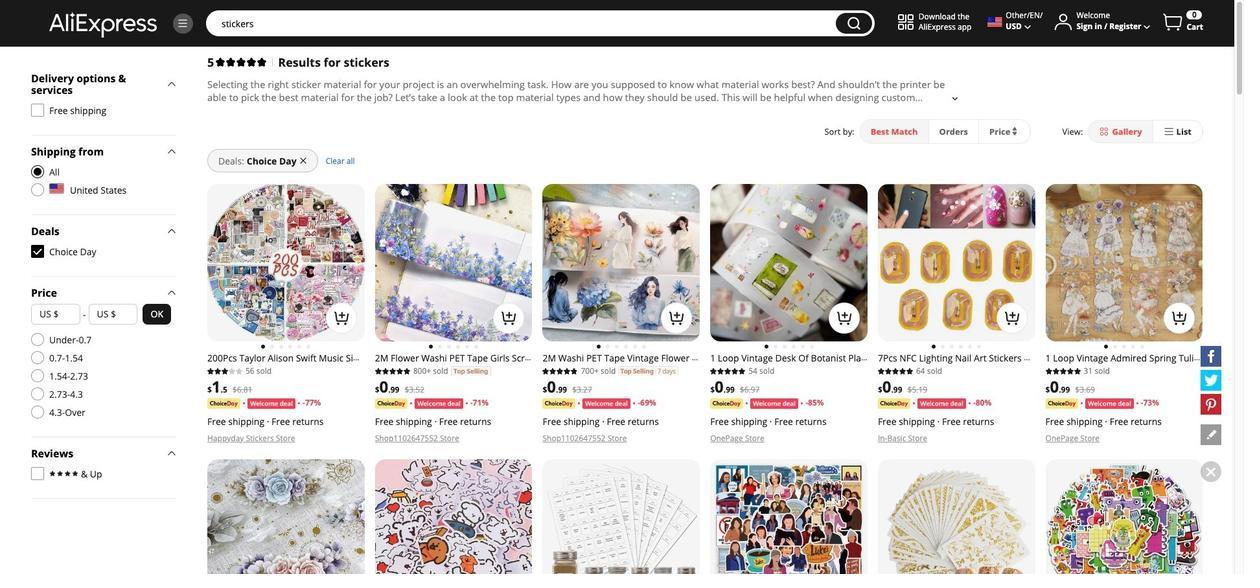 Task type: describe. For each thing, give the bounding box(es) containing it.
1sqid_b image
[[177, 18, 189, 29]]

10/50/100pcs cartoon cute line dog in the book stickers diy toy laptop luggage skateboard suitcase guitar graffiti decal sticker image
[[375, 459, 532, 574]]

200pcs taylor alison swift music singer varied stickers pack for kid graffiti decal scrapbooking car notebook luggage decoration image
[[207, 184, 365, 341]]

1 loop vintage admired spring tulip poppy girl washi pet tape planner diy card making scrapbooking plan decorative sticker image
[[1046, 184, 1203, 341]]

52pcs cute funny cartoon anime numberblocks kids stickers for laptop phone guitar luggage waterproof graffiti vinyl decals image
[[1046, 459, 1203, 574]]

1 loop vintage desk of botanist plant floral washi pet tape planner diy card making scrapbooking plan decorative sticker image
[[710, 184, 868, 341]]

1 loop-90cm loidesign stars and flowers washi pet tape planner diy card making scrapbooking plan decorative sticker image
[[207, 459, 365, 574]]

3 11l24uk image from the top
[[31, 351, 44, 364]]

1 11l24uk image from the top
[[31, 369, 44, 382]]

stickers text field
[[215, 17, 830, 30]]

1 11l24uk image from the top
[[31, 183, 44, 196]]

4 11l24uk image from the top
[[31, 388, 44, 401]]



Task type: locate. For each thing, give the bounding box(es) containing it.
4ftxrwp image
[[31, 104, 44, 117], [31, 467, 44, 480]]

None button
[[836, 13, 872, 34]]

7pcs nfc lighting nail art stickers different colors self adhesive intelligent nail stickers light flash nail art tool for salon image
[[878, 184, 1035, 341]]

2 4ftxrwp image from the top
[[31, 467, 44, 480]]

11l24uk image
[[31, 183, 44, 196], [31, 333, 44, 346], [31, 351, 44, 364], [31, 388, 44, 401]]

2m flower washi pet tape girls scrapbooking materials vintage people stickers roll pet masking tape plant diy diary decoration image
[[375, 184, 532, 341]]

216/208 pcs stickers for spices label english french spice jars stickers  white pantry adhesive kitchen storage jars bottle tags image
[[543, 459, 700, 574]]

110pcs gilmore girls tv show funny stickers skateboard fridge phone motorcycle luggage classic graffiti decals sticker image
[[710, 459, 868, 574]]

20sheets gold 3d nail art stickers hollow decals mixed designs adhesive flower nail tips decorations salon accessory laad301-326 image
[[878, 459, 1035, 574]]

1 4ftxrwp image from the top
[[31, 104, 44, 117]]

1 vertical spatial 4ftxrwp image
[[31, 467, 44, 480]]

0 vertical spatial 4ftxrwp image
[[31, 104, 44, 117]]

1 vertical spatial 11l24uk image
[[31, 406, 44, 419]]

2 11l24uk image from the top
[[31, 406, 44, 419]]

2 11l24uk image from the top
[[31, 333, 44, 346]]

0 vertical spatial 11l24uk image
[[31, 369, 44, 382]]

2m washi pet tape vintage flower girls scrapbooking stickers stationery aesthetic stickers diy journaling collage material image
[[543, 184, 700, 341]]

11l24uk image
[[31, 369, 44, 382], [31, 406, 44, 419]]



Task type: vqa. For each thing, say whether or not it's contained in the screenshot.
11l24uK icon
yes



